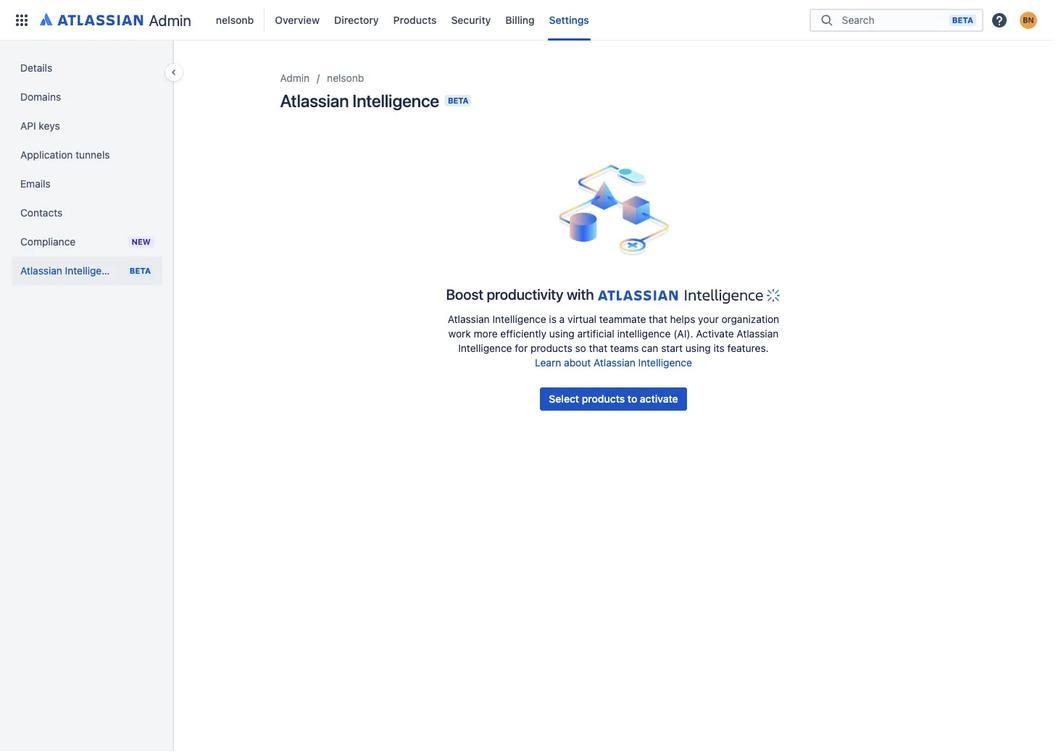 Task type: vqa. For each thing, say whether or not it's contained in the screenshot.
Details LINK
yes



Task type: locate. For each thing, give the bounding box(es) containing it.
new
[[132, 237, 151, 247]]

security link
[[447, 8, 495, 32]]

intelligence
[[353, 91, 439, 111], [65, 265, 119, 277], [493, 313, 546, 326], [458, 342, 512, 355], [639, 357, 692, 369]]

1 horizontal spatial that
[[649, 313, 668, 326]]

tunnels
[[76, 149, 110, 161]]

with
[[567, 286, 594, 303]]

boost
[[446, 286, 484, 303]]

1 horizontal spatial nelsonb link
[[327, 70, 364, 87]]

1 vertical spatial that
[[589, 342, 608, 355]]

0 horizontal spatial nelsonb
[[216, 13, 254, 26]]

contacts link
[[12, 199, 162, 228]]

nelsonb link down the directory link
[[327, 70, 364, 87]]

using
[[549, 328, 575, 340], [686, 342, 711, 355]]

directory link
[[330, 8, 383, 32]]

products
[[531, 342, 573, 355], [582, 393, 625, 405]]

its
[[714, 342, 725, 355]]

features.
[[728, 342, 769, 355]]

0 horizontal spatial admin
[[149, 11, 191, 29]]

admin
[[149, 11, 191, 29], [280, 72, 310, 84]]

beta
[[448, 96, 469, 105], [130, 266, 151, 276]]

details
[[20, 62, 52, 74]]

security
[[451, 13, 491, 26]]

overview
[[275, 13, 320, 26]]

0 vertical spatial admin
[[149, 11, 191, 29]]

products left to
[[582, 393, 625, 405]]

0 horizontal spatial atlassian intelligence
[[20, 265, 119, 277]]

admin link
[[35, 8, 197, 32], [280, 70, 310, 87]]

products up learn
[[531, 342, 573, 355]]

using down (ai).
[[686, 342, 711, 355]]

activate
[[696, 328, 734, 340]]

artificial
[[577, 328, 615, 340]]

details link
[[12, 54, 162, 83]]

teammate
[[599, 313, 646, 326]]

1 horizontal spatial using
[[686, 342, 711, 355]]

0 horizontal spatial using
[[549, 328, 575, 340]]

select
[[549, 393, 579, 405]]

start
[[661, 342, 683, 355]]

api keys
[[20, 120, 60, 132]]

application tunnels
[[20, 149, 110, 161]]

productivity
[[487, 286, 564, 303]]

1 vertical spatial nelsonb link
[[327, 70, 364, 87]]

domains
[[20, 91, 61, 103]]

1 horizontal spatial admin
[[280, 72, 310, 84]]

efficiently
[[501, 328, 547, 340]]

nelsonb left overview
[[216, 13, 254, 26]]

atlassian
[[280, 91, 349, 111], [20, 265, 62, 277], [448, 313, 490, 326], [737, 328, 779, 340], [594, 357, 636, 369]]

Search field
[[838, 7, 950, 33]]

0 vertical spatial atlassian intelligence
[[280, 91, 439, 111]]

nelsonb down the directory link
[[327, 72, 364, 84]]

1 vertical spatial beta
[[130, 266, 151, 276]]

work
[[449, 328, 471, 340]]

billing
[[506, 13, 535, 26]]

so
[[575, 342, 586, 355]]

billing link
[[501, 8, 539, 32]]

activate
[[640, 393, 678, 405]]

admin link up 'details' link
[[35, 8, 197, 32]]

that
[[649, 313, 668, 326], [589, 342, 608, 355]]

0 vertical spatial using
[[549, 328, 575, 340]]

about
[[564, 357, 591, 369]]

global navigation element
[[9, 0, 810, 40]]

0 vertical spatial nelsonb link
[[212, 8, 258, 32]]

1 horizontal spatial atlassian intelligence
[[280, 91, 439, 111]]

0 horizontal spatial admin link
[[35, 8, 197, 32]]

admin inside admin link
[[149, 11, 191, 29]]

atlassian intelligence is a virtual teammate that helps your organization work more efficiently using artificial intelligence (ai). activate atlassian intelligence for products so that teams can start using its features. learn about atlassian intelligence
[[448, 313, 780, 369]]

beta
[[953, 15, 974, 24]]

that down artificial
[[589, 342, 608, 355]]

0 horizontal spatial nelsonb link
[[212, 8, 258, 32]]

1 vertical spatial nelsonb
[[327, 72, 364, 84]]

search icon image
[[819, 13, 836, 27]]

nelsonb link
[[212, 8, 258, 32], [327, 70, 364, 87]]

using down a
[[549, 328, 575, 340]]

nelsonb
[[216, 13, 254, 26], [327, 72, 364, 84]]

your
[[698, 313, 719, 326]]

that up intelligence
[[649, 313, 668, 326]]

1 vertical spatial products
[[582, 393, 625, 405]]

0 vertical spatial products
[[531, 342, 573, 355]]

1 vertical spatial using
[[686, 342, 711, 355]]

admin link down overview link
[[280, 70, 310, 87]]

1 horizontal spatial nelsonb
[[327, 72, 364, 84]]

1 horizontal spatial beta
[[448, 96, 469, 105]]

nelsonb link left overview link
[[212, 8, 258, 32]]

products link
[[389, 8, 441, 32]]

settings link
[[545, 8, 594, 32]]

api keys link
[[12, 112, 162, 141]]

1 horizontal spatial products
[[582, 393, 625, 405]]

keys
[[39, 120, 60, 132]]

application
[[20, 149, 73, 161]]

0 vertical spatial nelsonb
[[216, 13, 254, 26]]

0 horizontal spatial beta
[[130, 266, 151, 276]]

0 horizontal spatial products
[[531, 342, 573, 355]]

emails link
[[12, 170, 162, 199]]

1 vertical spatial admin link
[[280, 70, 310, 87]]

a
[[560, 313, 565, 326]]

emails
[[20, 178, 51, 190]]

api
[[20, 120, 36, 132]]

atlassian image
[[40, 10, 143, 28], [40, 10, 143, 28]]

atlassian intelligence
[[280, 91, 439, 111], [20, 265, 119, 277]]



Task type: describe. For each thing, give the bounding box(es) containing it.
is
[[549, 313, 557, 326]]

can
[[642, 342, 659, 355]]

domains link
[[12, 83, 162, 112]]

virtual
[[568, 313, 597, 326]]

products
[[393, 13, 437, 26]]

0 vertical spatial admin link
[[35, 8, 197, 32]]

organization
[[722, 313, 780, 326]]

boost productivity with
[[446, 286, 594, 303]]

helps
[[670, 313, 696, 326]]

help icon image
[[991, 11, 1009, 29]]

teams
[[610, 342, 639, 355]]

application tunnels link
[[12, 141, 162, 170]]

1 horizontal spatial admin link
[[280, 70, 310, 87]]

learn about atlassian intelligence link
[[535, 357, 692, 369]]

0 vertical spatial beta
[[448, 96, 469, 105]]

1 vertical spatial atlassian intelligence
[[20, 265, 119, 277]]

intelligence
[[617, 328, 671, 340]]

nelsonb inside global navigation element
[[216, 13, 254, 26]]

compliance
[[20, 236, 76, 248]]

settings
[[549, 13, 589, 26]]

for
[[515, 342, 528, 355]]

admin banner
[[0, 0, 1054, 41]]

0 horizontal spatial that
[[589, 342, 608, 355]]

to
[[628, 393, 638, 405]]

overview link
[[271, 8, 324, 32]]

more
[[474, 328, 498, 340]]

appswitcher icon image
[[13, 11, 30, 29]]

account image
[[1020, 11, 1038, 29]]

directory
[[334, 13, 379, 26]]

select products to activate
[[549, 393, 678, 405]]

contacts
[[20, 207, 63, 219]]

(ai).
[[674, 328, 694, 340]]

products inside button
[[582, 393, 625, 405]]

select products to activate button
[[540, 388, 687, 411]]

learn
[[535, 357, 561, 369]]

products inside the atlassian intelligence is a virtual teammate that helps your organization work more efficiently using artificial intelligence (ai). activate atlassian intelligence for products so that teams can start using its features. learn about atlassian intelligence
[[531, 342, 573, 355]]

0 vertical spatial that
[[649, 313, 668, 326]]

1 vertical spatial admin
[[280, 72, 310, 84]]



